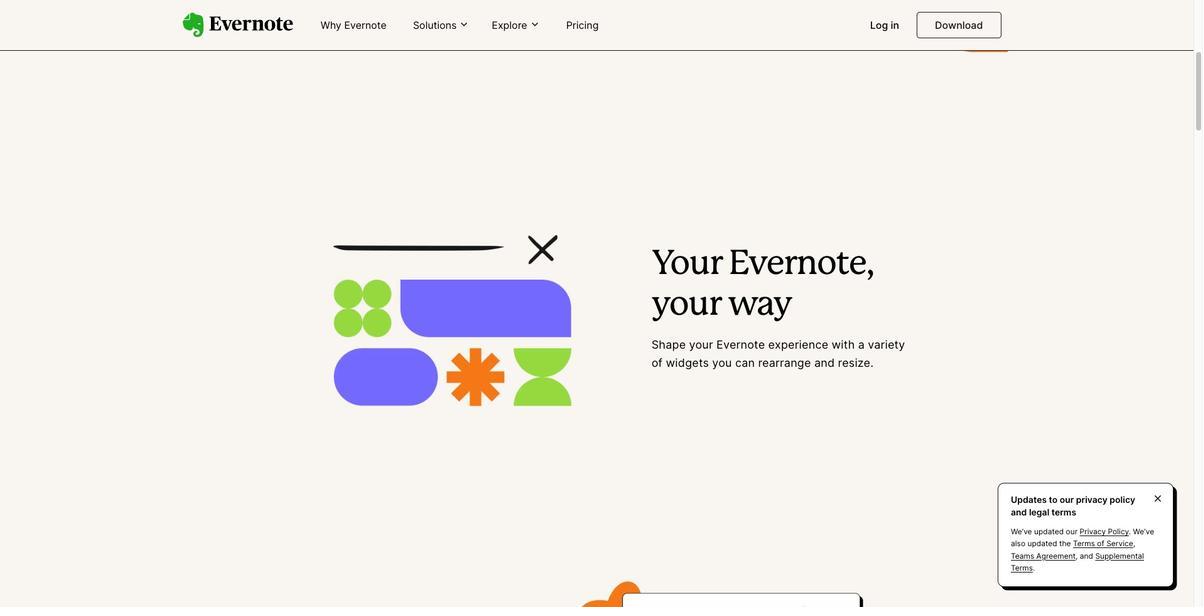 Task type: describe. For each thing, give the bounding box(es) containing it.
evernote logo image
[[182, 13, 293, 38]]

widgets
[[666, 356, 709, 370]]

of inside the shape your evernote experience with a variety of widgets you can rearrange and resize.
[[652, 356, 663, 370]]

teams agreement link
[[1011, 552, 1076, 561]]

in
[[891, 19, 899, 31]]

pricing link
[[559, 14, 606, 38]]

1 we've from the left
[[1011, 528, 1032, 537]]

supplemental terms link
[[1011, 552, 1144, 573]]

can
[[735, 356, 755, 370]]

your inside the shape your evernote experience with a variety of widgets you can rearrange and resize.
[[689, 338, 713, 352]]

start for free link
[[230, 0, 431, 42]]

personalization-home illustration image
[[275, 165, 629, 478]]

our for privacy
[[1066, 528, 1078, 537]]

our for privacy
[[1060, 495, 1074, 506]]

updated inside . we've also updated the
[[1028, 540, 1057, 549]]

terms
[[1052, 507, 1077, 518]]

a
[[858, 338, 865, 352]]

. for .
[[1033, 564, 1035, 573]]

. we've also updated the
[[1011, 528, 1154, 549]]

to
[[1049, 495, 1058, 506]]

teams
[[1011, 552, 1035, 561]]

shape your evernote experience with a variety of widgets you can rearrange and resize.
[[652, 338, 905, 370]]

we've updated our privacy policy
[[1011, 528, 1129, 537]]

explore
[[492, 19, 527, 31]]

updates to our privacy policy and legal terms
[[1011, 495, 1136, 518]]

terms of service link
[[1073, 540, 1133, 549]]

and inside updates to our privacy policy and legal terms
[[1011, 507, 1027, 518]]

and inside terms of service , teams agreement , and
[[1080, 552, 1094, 561]]

evernote inside the shape your evernote experience with a variety of widgets you can rearrange and resize.
[[717, 338, 765, 352]]

home screen image
[[640, 0, 1012, 65]]

your inside your evernote, your way
[[652, 290, 722, 322]]

of inside terms of service , teams agreement , and
[[1097, 540, 1105, 549]]

why
[[321, 19, 342, 31]]

you
[[712, 356, 732, 370]]

0 vertical spatial evernote
[[344, 19, 387, 31]]

evernote,
[[729, 249, 874, 281]]

start
[[296, 13, 323, 27]]



Task type: vqa. For each thing, say whether or not it's contained in the screenshot.
1st We've from the left
yes



Task type: locate. For each thing, give the bounding box(es) containing it.
the
[[1060, 540, 1071, 549]]

updated up the
[[1034, 528, 1064, 537]]

download
[[935, 19, 983, 31]]

free
[[344, 13, 365, 27]]

experience
[[768, 338, 829, 352]]

0 vertical spatial terms
[[1073, 540, 1095, 549]]

legal
[[1029, 507, 1050, 518]]

. up service
[[1129, 528, 1131, 537]]

1 vertical spatial terms
[[1011, 564, 1033, 573]]

. down teams agreement link
[[1033, 564, 1035, 573]]

1 horizontal spatial of
[[1097, 540, 1105, 549]]

, down . we've also updated the
[[1076, 552, 1078, 561]]

why evernote link
[[313, 14, 394, 38]]

0 horizontal spatial ,
[[1076, 552, 1078, 561]]

terms inside terms of service , teams agreement , and
[[1073, 540, 1095, 549]]

your evernote, your way
[[652, 249, 874, 322]]

we've up also
[[1011, 528, 1032, 537]]

1 horizontal spatial .
[[1129, 528, 1131, 537]]

evernote up can
[[717, 338, 765, 352]]

1 horizontal spatial ,
[[1133, 540, 1136, 549]]

1 vertical spatial our
[[1066, 528, 1078, 537]]

privacy
[[1080, 528, 1106, 537]]

evernote right for
[[344, 19, 387, 31]]

our up terms
[[1060, 495, 1074, 506]]

also
[[1011, 540, 1026, 549]]

terms
[[1073, 540, 1095, 549], [1011, 564, 1033, 573]]

with
[[832, 338, 855, 352]]

0 horizontal spatial of
[[652, 356, 663, 370]]

of down privacy policy link on the bottom right
[[1097, 540, 1105, 549]]

updated up teams agreement link
[[1028, 540, 1057, 549]]

rearrange
[[758, 356, 811, 370]]

0 vertical spatial your
[[652, 290, 722, 322]]

we've inside . we've also updated the
[[1133, 528, 1154, 537]]

supplemental
[[1096, 552, 1144, 561]]

shape
[[652, 338, 686, 352]]

1 vertical spatial of
[[1097, 540, 1105, 549]]

2 vertical spatial and
[[1080, 552, 1094, 561]]

why evernote
[[321, 19, 387, 31]]

0 vertical spatial and
[[815, 356, 835, 370]]

your
[[652, 249, 722, 281]]

and
[[815, 356, 835, 370], [1011, 507, 1027, 518], [1080, 552, 1094, 561]]

for
[[326, 13, 341, 27]]

1 horizontal spatial we've
[[1133, 528, 1154, 537]]

.
[[1129, 528, 1131, 537], [1033, 564, 1035, 573]]

0 vertical spatial updated
[[1034, 528, 1064, 537]]

0 horizontal spatial .
[[1033, 564, 1035, 573]]

agreement
[[1037, 552, 1076, 561]]

of
[[652, 356, 663, 370], [1097, 540, 1105, 549]]

1 horizontal spatial evernote
[[717, 338, 765, 352]]

evernote
[[344, 19, 387, 31], [717, 338, 765, 352]]

your down your
[[652, 290, 722, 322]]

our
[[1060, 495, 1074, 506], [1066, 528, 1078, 537]]

0 vertical spatial .
[[1129, 528, 1131, 537]]

log in
[[870, 19, 899, 31]]

1 vertical spatial and
[[1011, 507, 1027, 518]]

terms down privacy
[[1073, 540, 1095, 549]]

1 vertical spatial evernote
[[717, 338, 765, 352]]

log
[[870, 19, 888, 31]]

and down . we've also updated the
[[1080, 552, 1094, 561]]

policy
[[1108, 528, 1129, 537]]

0 horizontal spatial and
[[815, 356, 835, 370]]

1 vertical spatial ,
[[1076, 552, 1078, 561]]

0 horizontal spatial evernote
[[344, 19, 387, 31]]

0 horizontal spatial terms
[[1011, 564, 1033, 573]]

privacy policy link
[[1080, 528, 1129, 537]]

2 we've from the left
[[1133, 528, 1154, 537]]

and down updates
[[1011, 507, 1027, 518]]

pricing
[[566, 19, 599, 31]]

and inside the shape your evernote experience with a variety of widgets you can rearrange and resize.
[[815, 356, 835, 370]]

1 vertical spatial updated
[[1028, 540, 1057, 549]]

our inside updates to our privacy policy and legal terms
[[1060, 495, 1074, 506]]

we've
[[1011, 528, 1032, 537], [1133, 528, 1154, 537]]

1 horizontal spatial terms
[[1073, 540, 1095, 549]]

service
[[1107, 540, 1133, 549]]

policy
[[1110, 495, 1136, 506]]

terms down teams
[[1011, 564, 1033, 573]]

we've right policy
[[1133, 528, 1154, 537]]

variety
[[868, 338, 905, 352]]

terms inside supplemental terms
[[1011, 564, 1033, 573]]

0 vertical spatial our
[[1060, 495, 1074, 506]]

download link
[[917, 12, 1001, 38]]

. for . we've also updated the
[[1129, 528, 1131, 537]]

log in link
[[863, 14, 907, 38]]

solutions button
[[409, 18, 473, 32]]

and down with
[[815, 356, 835, 370]]

resize.
[[838, 356, 874, 370]]

,
[[1133, 540, 1136, 549], [1076, 552, 1078, 561]]

of down shape
[[652, 356, 663, 370]]

0 vertical spatial ,
[[1133, 540, 1136, 549]]

start for free
[[296, 13, 365, 27]]

updated
[[1034, 528, 1064, 537], [1028, 540, 1057, 549]]

1 vertical spatial your
[[689, 338, 713, 352]]

privacy
[[1076, 495, 1108, 506]]

your up widgets
[[689, 338, 713, 352]]

2 horizontal spatial and
[[1080, 552, 1094, 561]]

way
[[728, 290, 792, 322]]

solutions
[[413, 19, 457, 31]]

your
[[652, 290, 722, 322], [689, 338, 713, 352]]

0 horizontal spatial we've
[[1011, 528, 1032, 537]]

. inside . we've also updated the
[[1129, 528, 1131, 537]]

1 horizontal spatial and
[[1011, 507, 1027, 518]]

tasks widget screen image
[[565, 578, 919, 608]]

explore button
[[488, 18, 544, 32]]

, up the supplemental on the right of the page
[[1133, 540, 1136, 549]]

updates
[[1011, 495, 1047, 506]]

1 vertical spatial .
[[1033, 564, 1035, 573]]

supplemental terms
[[1011, 552, 1144, 573]]

0 vertical spatial of
[[652, 356, 663, 370]]

our up the
[[1066, 528, 1078, 537]]

terms of service , teams agreement , and
[[1011, 540, 1136, 561]]



